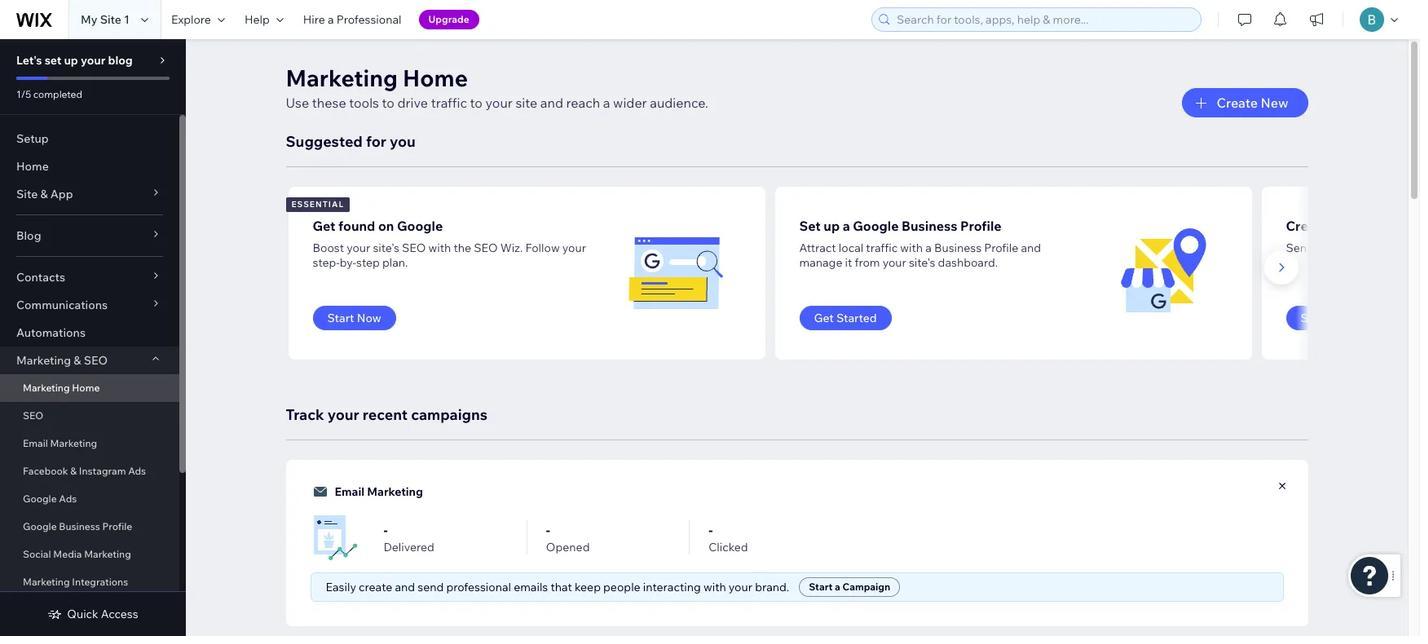 Task type: describe. For each thing, give the bounding box(es) containing it.
send inside create an email campa send updates, offers or ne
[[1286, 241, 1314, 255]]

facebook
[[23, 465, 68, 477]]

seo right the
[[474, 241, 498, 255]]

clicked
[[709, 540, 748, 555]]

create new button
[[1183, 88, 1308, 117]]

0 vertical spatial site
[[100, 12, 121, 27]]

site & app button
[[0, 180, 179, 208]]

get started
[[814, 311, 877, 325]]

upgrade button
[[419, 10, 479, 29]]

- for - delivered
[[384, 522, 388, 538]]

create
[[359, 580, 392, 594]]

facebook & instagram ads link
[[0, 457, 179, 485]]

dashboard.
[[938, 255, 998, 270]]

site
[[516, 95, 538, 111]]

upgrade
[[429, 13, 470, 25]]

drive
[[398, 95, 428, 111]]

marketing down marketing & seo
[[23, 382, 70, 394]]

1 to from the left
[[382, 95, 395, 111]]

new
[[1261, 95, 1289, 111]]

quick access
[[67, 607, 138, 621]]

google ads
[[23, 493, 77, 505]]

- delivered
[[384, 522, 435, 555]]

marketing up facebook & instagram ads
[[50, 437, 97, 449]]

business inside sidebar element
[[59, 520, 100, 532]]

completed
[[33, 88, 82, 100]]

create for create new
[[1217, 95, 1258, 111]]

2 to from the left
[[470, 95, 483, 111]]

a up local
[[843, 218, 850, 234]]

integrations
[[72, 576, 128, 588]]

& for facebook
[[70, 465, 77, 477]]

google inside get found on google boost your site's seo with the seo wiz. follow your step-by-step plan.
[[397, 218, 443, 234]]

campa
[[1386, 218, 1421, 234]]

reach
[[566, 95, 600, 111]]

campaign for send a campaign
[[1341, 311, 1396, 325]]

help
[[245, 12, 270, 27]]

google down facebook
[[23, 493, 57, 505]]

send a campaign button
[[1286, 306, 1411, 330]]

google business profile link
[[0, 513, 179, 541]]

sidebar element
[[0, 39, 186, 636]]

tools
[[349, 95, 379, 111]]

set
[[45, 53, 61, 68]]

profile inside sidebar element
[[102, 520, 132, 532]]

1
[[124, 12, 130, 27]]

social
[[23, 548, 51, 560]]

contacts button
[[0, 263, 179, 291]]

opened
[[546, 540, 590, 555]]

automations link
[[0, 319, 179, 347]]

ne
[[1413, 241, 1421, 255]]

people
[[603, 580, 641, 594]]

communications
[[16, 298, 108, 312]]

site's inside get found on google boost your site's seo with the seo wiz. follow your step-by-step plan.
[[373, 241, 400, 255]]

hire a professional
[[303, 12, 402, 27]]

these
[[312, 95, 346, 111]]

1 horizontal spatial email
[[335, 484, 365, 499]]

let's
[[16, 53, 42, 68]]

1 vertical spatial profile
[[984, 241, 1019, 255]]

1 horizontal spatial email marketing
[[335, 484, 423, 499]]

create an email campa send updates, offers or ne
[[1286, 218, 1421, 255]]

my
[[81, 12, 97, 27]]

google business profile
[[23, 520, 132, 532]]

get for found
[[313, 218, 336, 234]]

found
[[338, 218, 375, 234]]

seo down marketing home
[[23, 409, 43, 422]]

recent
[[363, 405, 408, 424]]

track
[[286, 405, 324, 424]]

start now button
[[313, 306, 396, 330]]

follow
[[525, 241, 560, 255]]

with inside set up a google business profile attract local traffic with a business profile and manage it from your site's dashboard.
[[900, 241, 923, 255]]

use
[[286, 95, 309, 111]]

hire
[[303, 12, 325, 27]]

suggested for you
[[286, 132, 416, 151]]

instagram
[[79, 465, 126, 477]]

easily
[[326, 580, 356, 594]]

start a campaign button
[[799, 577, 900, 597]]

a right hire
[[328, 12, 334, 27]]

offers
[[1366, 241, 1397, 255]]

marketing home
[[23, 382, 100, 394]]

seo right step
[[402, 241, 426, 255]]

quick
[[67, 607, 98, 621]]

contacts
[[16, 270, 65, 285]]

home link
[[0, 152, 179, 180]]

google inside set up a google business profile attract local traffic with a business profile and manage it from your site's dashboard.
[[853, 218, 899, 234]]

with inside get found on google boost your site's seo with the seo wiz. follow your step-by-step plan.
[[429, 241, 451, 255]]

create new
[[1217, 95, 1289, 111]]

ascend_suggestions.seo.new user.title image
[[627, 224, 725, 322]]

facebook & instagram ads
[[23, 465, 146, 477]]

the
[[454, 241, 471, 255]]

essential
[[292, 199, 344, 210]]

set up a google business profile attract local traffic with a business profile and manage it from your site's dashboard.
[[800, 218, 1041, 270]]

campaign for start a campaign
[[843, 581, 891, 593]]

boost
[[313, 241, 344, 255]]

marketing integrations link
[[0, 568, 179, 596]]

campaigns
[[411, 405, 488, 424]]

traffic inside marketing home use these tools to drive traffic to your site and reach a wider audience.
[[431, 95, 467, 111]]

on
[[378, 218, 394, 234]]

your inside sidebar element
[[81, 53, 105, 68]]

- opened
[[546, 522, 590, 555]]

marketing up - delivered
[[367, 484, 423, 499]]

ascend_suggestions.restaurant.gmb1.title image
[[1114, 224, 1212, 322]]

Search for tools, apps, help & more... field
[[892, 8, 1196, 31]]

1/5 completed
[[16, 88, 82, 100]]

setup
[[16, 131, 49, 146]]

get found on google boost your site's seo with the seo wiz. follow your step-by-step plan.
[[313, 218, 586, 270]]

email
[[1349, 218, 1383, 234]]

create for create an email campa send updates, offers or ne
[[1286, 218, 1328, 234]]

seo inside popup button
[[84, 353, 108, 368]]

marketing down social at the left
[[23, 576, 70, 588]]

marketing inside "link"
[[84, 548, 131, 560]]

social media marketing link
[[0, 541, 179, 568]]



Task type: vqa. For each thing, say whether or not it's contained in the screenshot.
AUDIENCE.
yes



Task type: locate. For each thing, give the bounding box(es) containing it.
1 horizontal spatial home
[[72, 382, 100, 394]]

1 horizontal spatial to
[[470, 95, 483, 111]]

access
[[101, 607, 138, 621]]

1 vertical spatial business
[[934, 241, 982, 255]]

- clicked
[[709, 522, 748, 555]]

wider
[[613, 95, 647, 111]]

email marketing up facebook
[[23, 437, 97, 449]]

start a campaign
[[809, 581, 891, 593]]

2 horizontal spatial -
[[709, 522, 713, 538]]

and inside set up a google business profile attract local traffic with a business profile and manage it from your site's dashboard.
[[1021, 241, 1041, 255]]

0 horizontal spatial home
[[16, 159, 49, 174]]

hire a professional link
[[293, 0, 411, 39]]

create
[[1217, 95, 1258, 111], [1286, 218, 1328, 234]]

ads inside google ads link
[[59, 493, 77, 505]]

emails
[[514, 580, 548, 594]]

blog button
[[0, 222, 179, 250]]

1 horizontal spatial traffic
[[866, 241, 898, 255]]

and inside marketing home use these tools to drive traffic to your site and reach a wider audience.
[[541, 95, 563, 111]]

0 vertical spatial email
[[23, 437, 48, 449]]

3 - from the left
[[709, 522, 713, 538]]

traffic
[[431, 95, 467, 111], [866, 241, 898, 255]]

home inside marketing home use these tools to drive traffic to your site and reach a wider audience.
[[403, 64, 468, 92]]

& inside popup button
[[40, 187, 48, 201]]

& for site
[[40, 187, 48, 201]]

1 vertical spatial home
[[16, 159, 49, 174]]

from
[[855, 255, 880, 270]]

1 vertical spatial traffic
[[866, 241, 898, 255]]

home down setup
[[16, 159, 49, 174]]

1 horizontal spatial ads
[[128, 465, 146, 477]]

1 vertical spatial campaign
[[843, 581, 891, 593]]

start now
[[327, 311, 381, 325]]

social media marketing
[[23, 548, 131, 560]]

create left "an"
[[1286, 218, 1328, 234]]

0 horizontal spatial site
[[16, 187, 38, 201]]

1 horizontal spatial with
[[704, 580, 726, 594]]

1 vertical spatial create
[[1286, 218, 1328, 234]]

send down updates,
[[1301, 311, 1329, 325]]

ads inside facebook & instagram ads link
[[128, 465, 146, 477]]

marketing home link
[[0, 374, 179, 402]]

create inside button
[[1217, 95, 1258, 111]]

0 vertical spatial get
[[313, 218, 336, 234]]

and right site
[[541, 95, 563, 111]]

and left 'send'
[[395, 580, 415, 594]]

2 vertical spatial and
[[395, 580, 415, 594]]

up
[[64, 53, 78, 68], [824, 218, 840, 234]]

em image
[[310, 513, 359, 562]]

1 vertical spatial ads
[[59, 493, 77, 505]]

2 vertical spatial home
[[72, 382, 100, 394]]

marketing inside marketing home use these tools to drive traffic to your site and reach a wider audience.
[[286, 64, 398, 92]]

a right brand.
[[835, 581, 841, 593]]

site left 1
[[100, 12, 121, 27]]

get inside get started button
[[814, 311, 834, 325]]

send left updates,
[[1286, 241, 1314, 255]]

0 horizontal spatial up
[[64, 53, 78, 68]]

your left site
[[486, 95, 513, 111]]

my site 1
[[81, 12, 130, 27]]

0 vertical spatial start
[[327, 311, 354, 325]]

marketing home use these tools to drive traffic to your site and reach a wider audience.
[[286, 64, 709, 111]]

1 vertical spatial &
[[74, 353, 81, 368]]

1 horizontal spatial -
[[546, 522, 550, 538]]

email
[[23, 437, 48, 449], [335, 484, 365, 499]]

google right the on
[[397, 218, 443, 234]]

start left now
[[327, 311, 354, 325]]

0 vertical spatial up
[[64, 53, 78, 68]]

traffic inside set up a google business profile attract local traffic with a business profile and manage it from your site's dashboard.
[[866, 241, 898, 255]]

0 vertical spatial home
[[403, 64, 468, 92]]

quick access button
[[48, 607, 138, 621]]

- up the 'opened' in the left bottom of the page
[[546, 522, 550, 538]]

google up local
[[853, 218, 899, 234]]

0 horizontal spatial and
[[395, 580, 415, 594]]

1 horizontal spatial site's
[[909, 255, 936, 270]]

for
[[366, 132, 387, 151]]

campaign inside 'list'
[[1341, 311, 1396, 325]]

a left wider
[[603, 95, 610, 111]]

& for marketing
[[74, 353, 81, 368]]

-
[[384, 522, 388, 538], [546, 522, 550, 538], [709, 522, 713, 538]]

1 vertical spatial email marketing
[[335, 484, 423, 499]]

your inside marketing home use these tools to drive traffic to your site and reach a wider audience.
[[486, 95, 513, 111]]

home for marketing home
[[72, 382, 100, 394]]

1 vertical spatial get
[[814, 311, 834, 325]]

0 vertical spatial profile
[[961, 218, 1002, 234]]

your
[[81, 53, 105, 68], [486, 95, 513, 111], [347, 241, 370, 255], [562, 241, 586, 255], [883, 255, 907, 270], [328, 405, 359, 424], [729, 580, 753, 594]]

blog
[[16, 228, 41, 243]]

1 horizontal spatial start
[[809, 581, 833, 593]]

wiz.
[[500, 241, 523, 255]]

business
[[902, 218, 958, 234], [934, 241, 982, 255], [59, 520, 100, 532]]

1 horizontal spatial and
[[541, 95, 563, 111]]

google
[[397, 218, 443, 234], [853, 218, 899, 234], [23, 493, 57, 505], [23, 520, 57, 532]]

0 vertical spatial business
[[902, 218, 958, 234]]

2 horizontal spatial and
[[1021, 241, 1041, 255]]

2 horizontal spatial home
[[403, 64, 468, 92]]

- up delivered
[[384, 522, 388, 538]]

& up the marketing home link
[[74, 353, 81, 368]]

1 vertical spatial email
[[335, 484, 365, 499]]

delivered
[[384, 540, 435, 555]]

your inside set up a google business profile attract local traffic with a business profile and manage it from your site's dashboard.
[[883, 255, 907, 270]]

2 vertical spatial business
[[59, 520, 100, 532]]

with
[[429, 241, 451, 255], [900, 241, 923, 255], [704, 580, 726, 594]]

get up 'boost'
[[313, 218, 336, 234]]

1 horizontal spatial campaign
[[1341, 311, 1396, 325]]

track your recent campaigns
[[286, 405, 488, 424]]

blog
[[108, 53, 133, 68]]

2 horizontal spatial with
[[900, 241, 923, 255]]

0 horizontal spatial create
[[1217, 95, 1258, 111]]

1 horizontal spatial create
[[1286, 218, 1328, 234]]

home up the drive
[[403, 64, 468, 92]]

seo down the automations link
[[84, 353, 108, 368]]

0 horizontal spatial start
[[327, 311, 354, 325]]

you
[[390, 132, 416, 151]]

audience.
[[650, 95, 709, 111]]

traffic right the drive
[[431, 95, 467, 111]]

get inside get found on google boost your site's seo with the seo wiz. follow your step-by-step plan.
[[313, 218, 336, 234]]

email marketing link
[[0, 430, 179, 457]]

up inside sidebar element
[[64, 53, 78, 68]]

marketing inside popup button
[[16, 353, 71, 368]]

2 - from the left
[[546, 522, 550, 538]]

list containing get found on google
[[286, 187, 1421, 360]]

media
[[53, 548, 82, 560]]

2 vertical spatial profile
[[102, 520, 132, 532]]

1 vertical spatial send
[[1301, 311, 1329, 325]]

your right from
[[883, 255, 907, 270]]

send a campaign
[[1301, 311, 1396, 325]]

to right tools
[[382, 95, 395, 111]]

a inside marketing home use these tools to drive traffic to your site and reach a wider audience.
[[603, 95, 610, 111]]

updates,
[[1317, 241, 1363, 255]]

0 vertical spatial campaign
[[1341, 311, 1396, 325]]

email marketing
[[23, 437, 97, 449], [335, 484, 423, 499]]

email marketing inside email marketing link
[[23, 437, 97, 449]]

and right dashboard.
[[1021, 241, 1041, 255]]

create left 'new'
[[1217, 95, 1258, 111]]

to left site
[[470, 95, 483, 111]]

communications button
[[0, 291, 179, 319]]

get
[[313, 218, 336, 234], [814, 311, 834, 325]]

your left blog
[[81, 53, 105, 68]]

& right facebook
[[70, 465, 77, 477]]

and
[[541, 95, 563, 111], [1021, 241, 1041, 255], [395, 580, 415, 594]]

a left dashboard.
[[926, 241, 932, 255]]

now
[[357, 311, 381, 325]]

1 vertical spatial start
[[809, 581, 833, 593]]

0 vertical spatial send
[[1286, 241, 1314, 255]]

that
[[551, 580, 572, 594]]

1/5
[[16, 88, 31, 100]]

get started button
[[800, 306, 892, 330]]

ads up google business profile
[[59, 493, 77, 505]]

started
[[837, 311, 877, 325]]

0 horizontal spatial campaign
[[843, 581, 891, 593]]

site inside popup button
[[16, 187, 38, 201]]

start for start a campaign
[[809, 581, 833, 593]]

suggested
[[286, 132, 363, 151]]

- for - opened
[[546, 522, 550, 538]]

send
[[418, 580, 444, 594]]

0 horizontal spatial traffic
[[431, 95, 467, 111]]

set
[[800, 218, 821, 234]]

marketing & seo
[[16, 353, 108, 368]]

a down updates,
[[1332, 311, 1338, 325]]

campaign
[[1341, 311, 1396, 325], [843, 581, 891, 593]]

manage
[[800, 255, 843, 270]]

profile
[[961, 218, 1002, 234], [984, 241, 1019, 255], [102, 520, 132, 532]]

get left "started"
[[814, 311, 834, 325]]

plan.
[[382, 255, 408, 270]]

send inside button
[[1301, 311, 1329, 325]]

step
[[356, 255, 380, 270]]

ads
[[128, 465, 146, 477], [59, 493, 77, 505]]

0 vertical spatial traffic
[[431, 95, 467, 111]]

professional
[[337, 12, 402, 27]]

marketing & seo button
[[0, 347, 179, 374]]

ads right instagram
[[128, 465, 146, 477]]

- inside - clicked
[[709, 522, 713, 538]]

home for marketing home use these tools to drive traffic to your site and reach a wider audience.
[[403, 64, 468, 92]]

1 horizontal spatial up
[[824, 218, 840, 234]]

list
[[286, 187, 1421, 360]]

your down found
[[347, 241, 370, 255]]

- inside '- opened'
[[546, 522, 550, 538]]

- for - clicked
[[709, 522, 713, 538]]

site
[[100, 12, 121, 27], [16, 187, 38, 201]]

email up em image
[[335, 484, 365, 499]]

explore
[[171, 12, 211, 27]]

0 vertical spatial &
[[40, 187, 48, 201]]

interacting
[[643, 580, 701, 594]]

0 horizontal spatial email marketing
[[23, 437, 97, 449]]

site's down the on
[[373, 241, 400, 255]]

with left the
[[429, 241, 451, 255]]

2 vertical spatial &
[[70, 465, 77, 477]]

0 vertical spatial ads
[[128, 465, 146, 477]]

start for start now
[[327, 311, 354, 325]]

0 horizontal spatial ads
[[59, 493, 77, 505]]

create inside create an email campa send updates, offers or ne
[[1286, 218, 1328, 234]]

get for started
[[814, 311, 834, 325]]

professional
[[446, 580, 511, 594]]

a
[[328, 12, 334, 27], [603, 95, 610, 111], [843, 218, 850, 234], [926, 241, 932, 255], [1332, 311, 1338, 325], [835, 581, 841, 593]]

1 horizontal spatial site
[[100, 12, 121, 27]]

setup link
[[0, 125, 179, 152]]

0 horizontal spatial to
[[382, 95, 395, 111]]

0 vertical spatial email marketing
[[23, 437, 97, 449]]

brand.
[[755, 580, 790, 594]]

your right track
[[328, 405, 359, 424]]

attract
[[800, 241, 836, 255]]

traffic right local
[[866, 241, 898, 255]]

marketing down automations
[[16, 353, 71, 368]]

site left app
[[16, 187, 38, 201]]

0 horizontal spatial -
[[384, 522, 388, 538]]

step-
[[313, 255, 340, 270]]

marketing up these
[[286, 64, 398, 92]]

marketing up integrations
[[84, 548, 131, 560]]

0 horizontal spatial get
[[313, 218, 336, 234]]

- up clicked
[[709, 522, 713, 538]]

1 vertical spatial up
[[824, 218, 840, 234]]

marketing integrations
[[23, 576, 128, 588]]

by-
[[340, 255, 356, 270]]

with down clicked
[[704, 580, 726, 594]]

0 horizontal spatial with
[[429, 241, 451, 255]]

start right brand.
[[809, 581, 833, 593]]

email up facebook
[[23, 437, 48, 449]]

your right follow
[[562, 241, 586, 255]]

google up social at the left
[[23, 520, 57, 532]]

start inside 'list'
[[327, 311, 354, 325]]

or
[[1399, 241, 1411, 255]]

keep
[[575, 580, 601, 594]]

& left app
[[40, 187, 48, 201]]

help button
[[235, 0, 293, 39]]

site's inside set up a google business profile attract local traffic with a business profile and manage it from your site's dashboard.
[[909, 255, 936, 270]]

0 horizontal spatial site's
[[373, 241, 400, 255]]

your left brand.
[[729, 580, 753, 594]]

1 - from the left
[[384, 522, 388, 538]]

&
[[40, 187, 48, 201], [74, 353, 81, 368], [70, 465, 77, 477]]

1 vertical spatial site
[[16, 187, 38, 201]]

app
[[50, 187, 73, 201]]

email inside email marketing link
[[23, 437, 48, 449]]

start
[[327, 311, 354, 325], [809, 581, 833, 593]]

0 vertical spatial and
[[541, 95, 563, 111]]

1 horizontal spatial get
[[814, 311, 834, 325]]

0 horizontal spatial email
[[23, 437, 48, 449]]

home down marketing & seo popup button
[[72, 382, 100, 394]]

site's left dashboard.
[[909, 255, 936, 270]]

1 vertical spatial and
[[1021, 241, 1041, 255]]

- inside - delivered
[[384, 522, 388, 538]]

up inside set up a google business profile attract local traffic with a business profile and manage it from your site's dashboard.
[[824, 218, 840, 234]]

email marketing up - delivered
[[335, 484, 423, 499]]

home
[[403, 64, 468, 92], [16, 159, 49, 174], [72, 382, 100, 394]]

& inside popup button
[[74, 353, 81, 368]]

with right from
[[900, 241, 923, 255]]

0 vertical spatial create
[[1217, 95, 1258, 111]]



